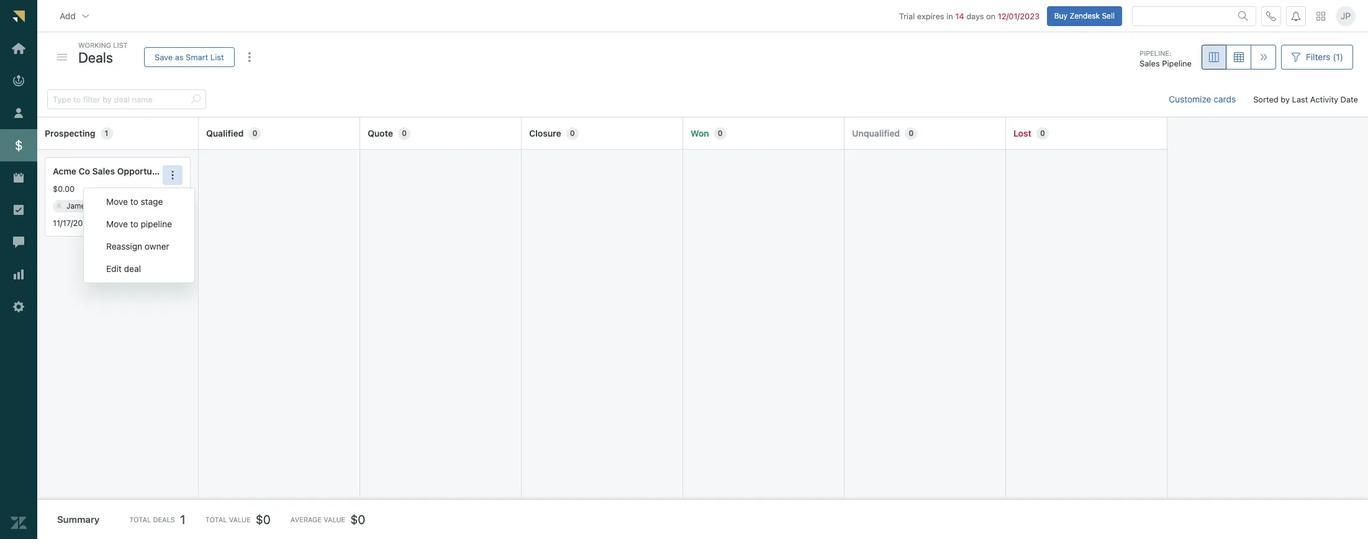 Task type: describe. For each thing, give the bounding box(es) containing it.
save as smart list button
[[144, 47, 235, 67]]

average value $0
[[291, 512, 366, 527]]

move to stage
[[106, 196, 163, 207]]

0 for quote
[[402, 128, 407, 138]]

acme
[[53, 166, 76, 177]]

trial expires in 14 days on 12/01/2023
[[900, 11, 1040, 21]]

by
[[1281, 94, 1291, 104]]

on
[[987, 11, 996, 21]]

zendesk products image
[[1317, 12, 1326, 20]]

as
[[175, 52, 184, 62]]

to for stage
[[130, 196, 138, 207]]

lost
[[1014, 128, 1032, 138]]

pipeline: sales pipeline
[[1140, 49, 1192, 69]]

cards
[[1214, 94, 1237, 104]]

move to pipeline
[[106, 219, 172, 229]]

0 for won
[[718, 128, 723, 138]]

peterson
[[91, 201, 123, 210]]

stage
[[141, 196, 163, 207]]

0 horizontal spatial sales
[[92, 166, 115, 177]]

owner
[[145, 241, 169, 252]]

closure
[[529, 128, 562, 138]]

11/17/2023
[[53, 218, 93, 228]]

total for $0
[[205, 516, 227, 524]]

save as smart list
[[155, 52, 224, 62]]

qualified
[[206, 128, 244, 138]]

zendesk
[[1070, 11, 1100, 20]]

activity
[[1311, 94, 1339, 104]]

reassign
[[106, 241, 142, 252]]

value for total value $0
[[229, 516, 251, 524]]

total deals 1
[[129, 512, 186, 527]]

value for average value $0
[[324, 516, 346, 524]]

Type to filter by deal name field
[[53, 90, 186, 109]]

move to pipeline menu item
[[84, 213, 194, 236]]

total value $0
[[205, 512, 271, 527]]

zendesk image
[[11, 515, 27, 531]]

save
[[155, 52, 173, 62]]

filters (1)
[[1307, 52, 1344, 62]]

customize cards button
[[1160, 87, 1246, 112]]

overflow vertical fill image
[[245, 52, 255, 62]]

date
[[1341, 94, 1359, 104]]

0 for unqualified
[[909, 128, 914, 138]]

deal
[[124, 264, 141, 274]]

sorted by last activity date
[[1254, 94, 1359, 104]]

search image
[[1239, 11, 1249, 21]]

edit deal menu item
[[84, 258, 194, 280]]

0 for closure
[[570, 128, 575, 138]]

summary
[[57, 514, 100, 525]]

in
[[947, 11, 954, 21]]

deals inside total deals 1
[[153, 516, 175, 524]]

list inside working list deals
[[113, 41, 128, 49]]

sales inside 'pipeline: sales pipeline'
[[1140, 59, 1160, 69]]

total for 1
[[129, 516, 151, 524]]

sorted
[[1254, 94, 1279, 104]]

pipeline:
[[1140, 49, 1172, 57]]

filters
[[1307, 52, 1331, 62]]

14
[[956, 11, 965, 21]]

reassign owner menu item
[[84, 236, 194, 258]]

days
[[967, 11, 984, 21]]

bell image
[[1292, 11, 1302, 21]]



Task type: locate. For each thing, give the bounding box(es) containing it.
0 vertical spatial list
[[113, 41, 128, 49]]

move down peterson at top
[[106, 219, 128, 229]]

0 right lost
[[1041, 128, 1046, 138]]

$0 right average
[[351, 512, 366, 527]]

add button
[[50, 3, 101, 28]]

6 0 from the left
[[1041, 128, 1046, 138]]

james peterson
[[66, 201, 123, 210]]

acme co sales opportunity
[[53, 166, 168, 177]]

1 horizontal spatial total
[[205, 516, 227, 524]]

customize cards
[[1169, 94, 1237, 104]]

edit deal
[[106, 264, 141, 274]]

1 vertical spatial list
[[211, 52, 224, 62]]

acme co sales opportunity link
[[53, 165, 168, 178]]

list right smart on the left top of the page
[[211, 52, 224, 62]]

list right 'working'
[[113, 41, 128, 49]]

sales
[[1140, 59, 1160, 69], [92, 166, 115, 177]]

buy
[[1055, 11, 1068, 20]]

2 total from the left
[[205, 516, 227, 524]]

smart
[[186, 52, 208, 62]]

0 right unqualified
[[909, 128, 914, 138]]

0 horizontal spatial list
[[113, 41, 128, 49]]

2 value from the left
[[324, 516, 346, 524]]

pipeline
[[141, 219, 172, 229]]

$0.00
[[53, 184, 75, 194]]

deals
[[78, 49, 113, 66], [153, 516, 175, 524]]

0 right closure
[[570, 128, 575, 138]]

calls image
[[1267, 11, 1277, 21]]

2 $0 from the left
[[351, 512, 366, 527]]

search image
[[191, 94, 201, 104]]

sales right co
[[92, 166, 115, 177]]

0 horizontal spatial 1
[[105, 128, 108, 138]]

won
[[691, 128, 709, 138]]

average
[[291, 516, 322, 524]]

$0 for average value $0
[[351, 512, 366, 527]]

move for move to pipeline
[[106, 219, 128, 229]]

menu
[[83, 188, 195, 283]]

0 vertical spatial to
[[130, 196, 138, 207]]

list
[[113, 41, 128, 49], [211, 52, 224, 62]]

co
[[79, 166, 90, 177]]

jp button
[[1336, 6, 1356, 26]]

working
[[78, 41, 111, 49]]

0 right the qualified
[[253, 128, 257, 138]]

1 horizontal spatial 1
[[180, 512, 186, 527]]

1 $0 from the left
[[256, 512, 271, 527]]

sales down pipeline:
[[1140, 59, 1160, 69]]

filters (1) button
[[1282, 45, 1354, 70]]

value inside average value $0
[[324, 516, 346, 524]]

total right total deals 1 at the bottom of the page
[[205, 516, 227, 524]]

contacts image
[[57, 204, 62, 209]]

buy zendesk sell
[[1055, 11, 1115, 20]]

1 horizontal spatial value
[[324, 516, 346, 524]]

0 horizontal spatial total
[[129, 516, 151, 524]]

total right the summary
[[129, 516, 151, 524]]

unqualified
[[852, 128, 900, 138]]

working list deals
[[78, 41, 128, 66]]

customize
[[1169, 94, 1212, 104]]

3 0 from the left
[[570, 128, 575, 138]]

$0 for total value $0
[[256, 512, 271, 527]]

0 right quote
[[402, 128, 407, 138]]

value
[[229, 516, 251, 524], [324, 516, 346, 524]]

1 vertical spatial deals
[[153, 516, 175, 524]]

reassign owner
[[106, 241, 169, 252]]

4 0 from the left
[[718, 128, 723, 138]]

1 value from the left
[[229, 516, 251, 524]]

(1)
[[1334, 52, 1344, 62]]

0 horizontal spatial value
[[229, 516, 251, 524]]

1 vertical spatial move
[[106, 219, 128, 229]]

0 for qualified
[[253, 128, 257, 138]]

quote
[[368, 128, 393, 138]]

list inside button
[[211, 52, 224, 62]]

add
[[60, 10, 76, 21]]

1 horizontal spatial sales
[[1140, 59, 1160, 69]]

sell
[[1102, 11, 1115, 20]]

total
[[129, 516, 151, 524], [205, 516, 227, 524]]

pipeline
[[1163, 59, 1192, 69]]

1 horizontal spatial deals
[[153, 516, 175, 524]]

1 total from the left
[[129, 516, 151, 524]]

0 horizontal spatial $0
[[256, 512, 271, 527]]

1 vertical spatial 1
[[180, 512, 186, 527]]

buy zendesk sell button
[[1047, 6, 1123, 26]]

0 vertical spatial deals
[[78, 49, 113, 66]]

1 left total value $0
[[180, 512, 186, 527]]

to left pipeline
[[130, 219, 138, 229]]

to
[[130, 196, 138, 207], [130, 219, 138, 229]]

0 horizontal spatial deals
[[78, 49, 113, 66]]

1 horizontal spatial list
[[211, 52, 224, 62]]

1 vertical spatial to
[[130, 219, 138, 229]]

move
[[106, 196, 128, 207], [106, 219, 128, 229]]

1 vertical spatial sales
[[92, 166, 115, 177]]

total inside total deals 1
[[129, 516, 151, 524]]

opportunity
[[117, 166, 168, 177]]

2 move from the top
[[106, 219, 128, 229]]

0 for lost
[[1041, 128, 1046, 138]]

0 right won
[[718, 128, 723, 138]]

move for move to stage
[[106, 196, 128, 207]]

1
[[105, 128, 108, 138], [180, 512, 186, 527]]

to for pipeline
[[130, 219, 138, 229]]

value inside total value $0
[[229, 516, 251, 524]]

james
[[66, 201, 89, 210]]

deals inside working list deals
[[78, 49, 113, 66]]

handler image
[[57, 54, 67, 60]]

1 move from the top
[[106, 196, 128, 207]]

prospecting
[[45, 128, 95, 138]]

1 down type to filter by deal name 'field'
[[105, 128, 108, 138]]

last
[[1293, 94, 1309, 104]]

0 vertical spatial move
[[106, 196, 128, 207]]

1 0 from the left
[[253, 128, 257, 138]]

jp
[[1341, 10, 1352, 21]]

trial
[[900, 11, 915, 21]]

5 0 from the left
[[909, 128, 914, 138]]

total inside total value $0
[[205, 516, 227, 524]]

$0 left average
[[256, 512, 271, 527]]

0
[[253, 128, 257, 138], [402, 128, 407, 138], [570, 128, 575, 138], [718, 128, 723, 138], [909, 128, 914, 138], [1041, 128, 1046, 138]]

move to stage menu item
[[84, 191, 194, 213]]

1 horizontal spatial $0
[[351, 512, 366, 527]]

edit
[[106, 264, 122, 274]]

2 0 from the left
[[402, 128, 407, 138]]

chevron down image
[[81, 11, 91, 21]]

menu containing move to stage
[[83, 188, 195, 283]]

1 to from the top
[[130, 196, 138, 207]]

0 vertical spatial 1
[[105, 128, 108, 138]]

move down acme co sales opportunity link
[[106, 196, 128, 207]]

expires
[[918, 11, 945, 21]]

12/01/2023
[[998, 11, 1040, 21]]

to left stage
[[130, 196, 138, 207]]

2 to from the top
[[130, 219, 138, 229]]

0 vertical spatial sales
[[1140, 59, 1160, 69]]

$0
[[256, 512, 271, 527], [351, 512, 366, 527]]



Task type: vqa. For each thing, say whether or not it's contained in the screenshot.
"Sales" to the bottom
yes



